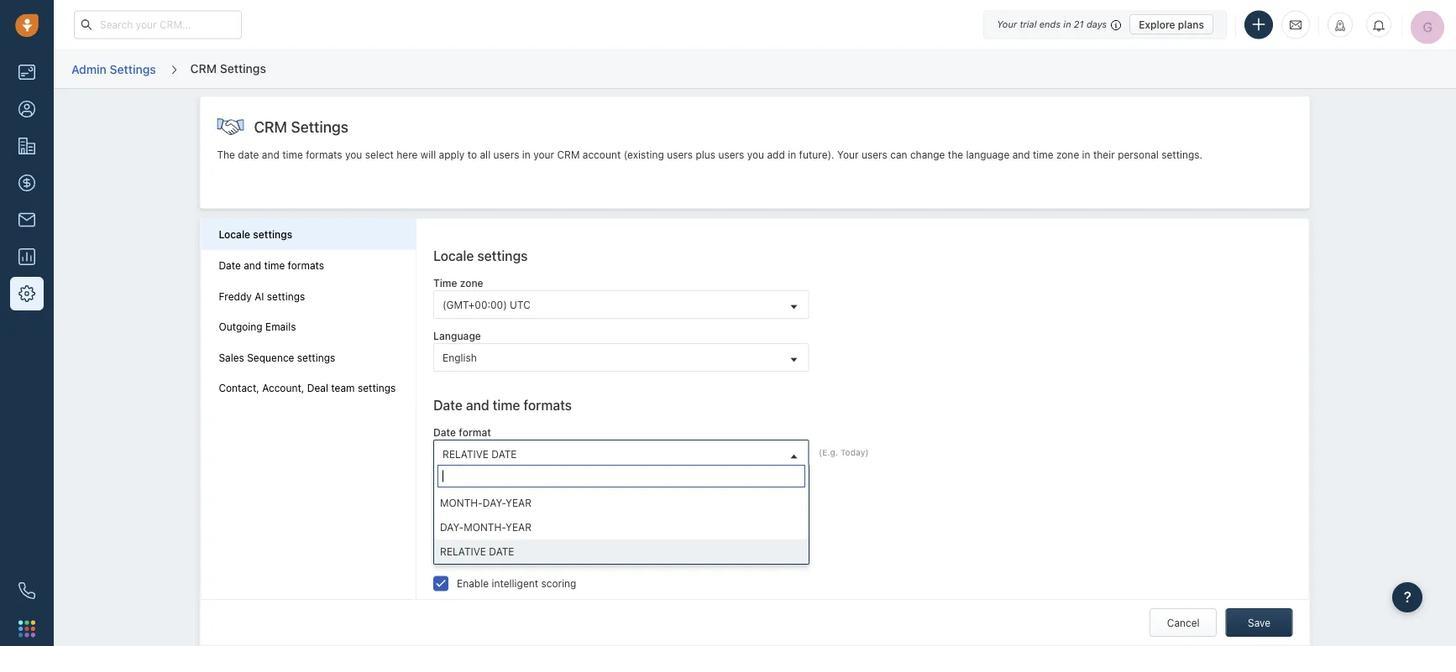 Task type: describe. For each thing, give the bounding box(es) containing it.
(gmt+00:00)
[[443, 299, 507, 311]]

in left their
[[1082, 149, 1091, 161]]

0 vertical spatial locale
[[219, 229, 250, 241]]

their
[[1094, 149, 1115, 161]]

scoring
[[541, 578, 577, 590]]

outgoing
[[219, 321, 263, 333]]

year for month-
[[506, 522, 532, 533]]

0 vertical spatial formats
[[306, 149, 342, 161]]

4 users from the left
[[862, 149, 888, 161]]

language
[[433, 330, 481, 342]]

trial
[[1020, 19, 1037, 30]]

phone element
[[10, 575, 44, 608]]

your
[[534, 149, 555, 161]]

day- inside option
[[440, 522, 464, 533]]

month- inside option
[[464, 522, 506, 533]]

0 horizontal spatial freddy ai settings
[[219, 291, 305, 302]]

(gmt+00:00) utc
[[443, 299, 531, 311]]

day-month-year option
[[434, 516, 809, 540]]

3 users from the left
[[719, 149, 745, 161]]

0 horizontal spatial your
[[838, 149, 859, 161]]

admin settings link
[[71, 56, 157, 82]]

will
[[421, 149, 436, 161]]

settings up "emails"
[[267, 291, 305, 302]]

and right date
[[262, 149, 280, 161]]

can
[[891, 149, 908, 161]]

locale settings link
[[219, 229, 398, 242]]

24-hour format link
[[434, 494, 809, 521]]

and inside date and time formats 'link'
[[244, 260, 261, 272]]

freddy ai settings link
[[219, 290, 398, 303]]

select
[[365, 149, 394, 161]]

save
[[1248, 617, 1271, 629]]

admin
[[71, 62, 107, 76]]

2 you from the left
[[747, 149, 765, 161]]

save button
[[1226, 609, 1293, 638]]

1 horizontal spatial ai
[[481, 547, 493, 563]]

month- inside 'option'
[[440, 497, 483, 509]]

format for time format
[[460, 480, 492, 492]]

settings up deal
[[297, 352, 335, 364]]

month-day-year option
[[434, 491, 809, 516]]

send email image
[[1290, 18, 1302, 32]]

( e.g. today )
[[819, 448, 869, 458]]

in left 21
[[1064, 19, 1072, 30]]

all
[[480, 149, 491, 161]]

e.g.
[[823, 448, 838, 458]]

1 horizontal spatial your
[[997, 19, 1017, 30]]

time inside 'link'
[[264, 260, 285, 272]]

to
[[468, 149, 477, 161]]

0 horizontal spatial zone
[[460, 277, 484, 289]]

relative inside option
[[440, 546, 486, 558]]

cancel
[[1167, 617, 1200, 629]]

english
[[443, 352, 477, 364]]

change
[[911, 149, 945, 161]]

enable
[[457, 578, 489, 590]]

0 vertical spatial relative date
[[443, 448, 517, 460]]

date inside 'link'
[[219, 260, 241, 272]]

day-month-year
[[440, 522, 532, 533]]

relative date inside option
[[440, 546, 515, 558]]

freshworks switcher image
[[18, 621, 35, 638]]

time format
[[433, 480, 492, 492]]

(gmt+00:00) utc link
[[434, 291, 809, 318]]

ends
[[1040, 19, 1061, 30]]

cancel button
[[1150, 609, 1217, 638]]

plus
[[696, 149, 716, 161]]

account,
[[262, 383, 304, 394]]

the date and time formats you select here will apply to all users in your crm account (existing users plus users you add in future). your users can change the language and time zone in their personal settings.
[[217, 149, 1203, 161]]

the
[[217, 149, 235, 161]]

0 vertical spatial crm settings
[[190, 61, 266, 75]]

phone image
[[18, 583, 35, 600]]

2 vertical spatial date
[[433, 427, 456, 439]]

in right add
[[788, 149, 797, 161]]

1 vertical spatial locale settings
[[433, 248, 528, 264]]

settings up date and time formats 'link'
[[253, 229, 293, 241]]



Task type: locate. For each thing, give the bounding box(es) containing it.
date and time formats down locale settings link
[[219, 260, 324, 272]]

2 vertical spatial format
[[484, 501, 516, 513]]

1 vertical spatial month-
[[464, 522, 506, 533]]

contact, account, deal team settings link
[[219, 382, 398, 395]]

1 horizontal spatial day-
[[483, 497, 506, 509]]

your left trial
[[997, 19, 1017, 30]]

0 vertical spatial zone
[[1057, 149, 1080, 161]]

2 horizontal spatial crm
[[557, 149, 580, 161]]

date format
[[433, 427, 491, 439]]

explore plans link
[[1130, 14, 1214, 34]]

list box containing month-day-year
[[434, 491, 809, 564]]

1 vertical spatial relative
[[440, 546, 486, 558]]

1 horizontal spatial settings
[[220, 61, 266, 75]]

in
[[1064, 19, 1072, 30], [522, 149, 531, 161], [788, 149, 797, 161], [1082, 149, 1091, 161]]

you
[[345, 149, 362, 161], [747, 149, 765, 161]]

crm settings up date
[[254, 118, 349, 136]]

1 vertical spatial freddy ai settings
[[433, 547, 547, 563]]

1 vertical spatial day-
[[440, 522, 464, 533]]

apply
[[439, 149, 465, 161]]

2 vertical spatial crm
[[557, 149, 580, 161]]

date down day-month-year
[[489, 546, 515, 558]]

0 vertical spatial relative
[[443, 448, 489, 460]]

sales sequence settings
[[219, 352, 335, 364]]

date up outgoing
[[219, 260, 241, 272]]

year inside option
[[506, 522, 532, 533]]

time for time format
[[433, 480, 457, 492]]

0 horizontal spatial day-
[[440, 522, 464, 533]]

24-hour format
[[443, 501, 516, 513]]

utc
[[510, 299, 531, 311]]

day- right hour
[[483, 497, 506, 509]]

0 horizontal spatial locale settings
[[219, 229, 293, 241]]

1 you from the left
[[345, 149, 362, 161]]

zone up (gmt+00:00) on the top of page
[[460, 277, 484, 289]]

crm down the search your crm... "text box"
[[190, 61, 217, 75]]

1 vertical spatial freddy
[[433, 547, 477, 563]]

2 horizontal spatial settings
[[291, 118, 349, 136]]

0 vertical spatial locale settings
[[219, 229, 293, 241]]

month-
[[440, 497, 483, 509], [464, 522, 506, 533]]

1 horizontal spatial locale
[[433, 248, 474, 264]]

settings
[[220, 61, 266, 75], [110, 62, 156, 76], [291, 118, 349, 136]]

day- down 24- on the left bottom of page
[[440, 522, 464, 533]]

list box
[[434, 491, 809, 564]]

contact, account, deal team settings
[[219, 383, 396, 394]]

ai down day-month-year
[[481, 547, 493, 563]]

0 horizontal spatial crm
[[190, 61, 217, 75]]

None text field
[[438, 465, 806, 488]]

locale settings up time zone
[[433, 248, 528, 264]]

date inside relative date option
[[489, 546, 515, 558]]

1 horizontal spatial freddy ai settings
[[433, 547, 547, 563]]

crm settings down the search your crm... "text box"
[[190, 61, 266, 75]]

0 horizontal spatial freddy
[[219, 291, 252, 302]]

freddy up enable
[[433, 547, 477, 563]]

crm right your
[[557, 149, 580, 161]]

(
[[819, 448, 823, 458]]

settings up '(gmt+00:00) utc'
[[478, 248, 528, 264]]

sequence
[[247, 352, 294, 364]]

freddy ai settings down day-month-year
[[433, 547, 547, 563]]

users right all
[[494, 149, 520, 161]]

1 horizontal spatial date and time formats
[[433, 397, 572, 413]]

21
[[1074, 19, 1084, 30]]

0 vertical spatial time
[[433, 277, 457, 289]]

1 users from the left
[[494, 149, 520, 161]]

0 horizontal spatial you
[[345, 149, 362, 161]]

date
[[492, 448, 517, 460], [489, 546, 515, 558]]

zone left their
[[1057, 149, 1080, 161]]

0 horizontal spatial locale
[[219, 229, 250, 241]]

crm up date
[[254, 118, 287, 136]]

you left add
[[747, 149, 765, 161]]

team
[[331, 383, 355, 394]]

date up time format
[[492, 448, 517, 460]]

)
[[866, 448, 869, 458]]

format for date format
[[459, 427, 491, 439]]

locale settings
[[219, 229, 293, 241], [433, 248, 528, 264]]

1 vertical spatial time
[[433, 480, 457, 492]]

here
[[397, 149, 418, 161]]

users right plus
[[719, 149, 745, 161]]

time for time zone
[[433, 277, 457, 289]]

what's new image
[[1335, 20, 1347, 32]]

zone
[[1057, 149, 1080, 161], [460, 277, 484, 289]]

date and time formats up date format at the bottom left
[[433, 397, 572, 413]]

emails
[[265, 321, 296, 333]]

time up (gmt+00:00) on the top of page
[[433, 277, 457, 289]]

your right future).
[[838, 149, 859, 161]]

1 vertical spatial crm settings
[[254, 118, 349, 136]]

explore
[[1139, 18, 1176, 30]]

0 horizontal spatial settings
[[110, 62, 156, 76]]

date
[[238, 149, 259, 161]]

1 vertical spatial format
[[460, 480, 492, 492]]

settings.
[[1162, 149, 1203, 161]]

date inside relative date link
[[492, 448, 517, 460]]

0 vertical spatial format
[[459, 427, 491, 439]]

and
[[262, 149, 280, 161], [1013, 149, 1030, 161], [244, 260, 261, 272], [466, 397, 489, 413]]

sales
[[219, 352, 244, 364]]

your trial ends in 21 days
[[997, 19, 1107, 30]]

1 horizontal spatial freddy
[[433, 547, 477, 563]]

crm settings
[[190, 61, 266, 75], [254, 118, 349, 136]]

the
[[948, 149, 964, 161]]

0 horizontal spatial ai
[[255, 291, 264, 302]]

relative date
[[443, 448, 517, 460], [440, 546, 515, 558]]

in left your
[[522, 149, 531, 161]]

1 vertical spatial date and time formats
[[433, 397, 572, 413]]

date and time formats
[[219, 260, 324, 272], [433, 397, 572, 413]]

users
[[494, 149, 520, 161], [667, 149, 693, 161], [719, 149, 745, 161], [862, 149, 888, 161]]

2 year from the top
[[506, 522, 532, 533]]

date
[[219, 260, 241, 272], [433, 397, 463, 413], [433, 427, 456, 439]]

24-
[[443, 501, 460, 513]]

month- down time format
[[440, 497, 483, 509]]

locale settings up date and time formats 'link'
[[219, 229, 293, 241]]

1 horizontal spatial you
[[747, 149, 765, 161]]

freddy ai settings up outgoing emails
[[219, 291, 305, 302]]

year for day-
[[506, 497, 532, 509]]

relative
[[443, 448, 489, 460], [440, 546, 486, 558]]

format up day-month-year
[[484, 501, 516, 513]]

0 vertical spatial freddy ai settings
[[219, 291, 305, 302]]

Search your CRM... text field
[[74, 11, 242, 39]]

you left select
[[345, 149, 362, 161]]

date and time formats inside date and time formats 'link'
[[219, 260, 324, 272]]

hour
[[460, 501, 482, 513]]

language
[[966, 149, 1010, 161]]

outgoing emails link
[[219, 321, 398, 334]]

deal
[[307, 383, 328, 394]]

relative date link
[[434, 441, 809, 468]]

and right language
[[1013, 149, 1030, 161]]

day-
[[483, 497, 506, 509], [440, 522, 464, 533]]

future).
[[799, 149, 835, 161]]

1 vertical spatial formats
[[288, 260, 324, 272]]

settings right the team
[[358, 383, 396, 394]]

1 horizontal spatial locale settings
[[433, 248, 528, 264]]

contact,
[[219, 383, 259, 394]]

time
[[282, 149, 303, 161], [1033, 149, 1054, 161], [264, 260, 285, 272], [493, 397, 520, 413]]

0 vertical spatial crm
[[190, 61, 217, 75]]

1 vertical spatial zone
[[460, 277, 484, 289]]

year down the month-day-year
[[506, 522, 532, 533]]

relative down day-month-year
[[440, 546, 486, 558]]

date up time format
[[433, 427, 456, 439]]

days
[[1087, 19, 1107, 30]]

1 vertical spatial ai
[[481, 547, 493, 563]]

time zone
[[433, 277, 484, 289]]

today
[[841, 448, 866, 458]]

and up outgoing emails
[[244, 260, 261, 272]]

locale up time zone
[[433, 248, 474, 264]]

outgoing emails
[[219, 321, 296, 333]]

day- inside 'option'
[[483, 497, 506, 509]]

personal
[[1118, 149, 1159, 161]]

sales sequence settings link
[[219, 352, 398, 365]]

ai up outgoing emails
[[255, 291, 264, 302]]

format up time format
[[459, 427, 491, 439]]

relative date option
[[434, 540, 809, 564]]

1 vertical spatial your
[[838, 149, 859, 161]]

0 vertical spatial date and time formats
[[219, 260, 324, 272]]

users left plus
[[667, 149, 693, 161]]

0 vertical spatial date
[[219, 260, 241, 272]]

date and time formats link
[[219, 259, 398, 272]]

crm
[[190, 61, 217, 75], [254, 118, 287, 136], [557, 149, 580, 161]]

users left can in the right of the page
[[862, 149, 888, 161]]

1 horizontal spatial crm
[[254, 118, 287, 136]]

relative date down day-month-year
[[440, 546, 515, 558]]

english link
[[434, 344, 809, 371]]

0 vertical spatial day-
[[483, 497, 506, 509]]

freddy up outgoing
[[219, 291, 252, 302]]

formats inside 'link'
[[288, 260, 324, 272]]

0 vertical spatial month-
[[440, 497, 483, 509]]

month-day-year
[[440, 497, 532, 509]]

1 vertical spatial year
[[506, 522, 532, 533]]

settings up enable intelligent scoring
[[497, 547, 547, 563]]

0 vertical spatial your
[[997, 19, 1017, 30]]

relative down date format at the bottom left
[[443, 448, 489, 460]]

explore plans
[[1139, 18, 1205, 30]]

2 vertical spatial formats
[[524, 397, 572, 413]]

1 vertical spatial relative date
[[440, 546, 515, 558]]

0 vertical spatial ai
[[255, 291, 264, 302]]

2 users from the left
[[667, 149, 693, 161]]

enable intelligent scoring
[[457, 578, 577, 590]]

1 vertical spatial crm
[[254, 118, 287, 136]]

1 vertical spatial date
[[489, 546, 515, 558]]

year inside 'option'
[[506, 497, 532, 509]]

locale up date and time formats 'link'
[[219, 229, 250, 241]]

and up date format at the bottom left
[[466, 397, 489, 413]]

settings
[[253, 229, 293, 241], [478, 248, 528, 264], [267, 291, 305, 302], [297, 352, 335, 364], [358, 383, 396, 394], [497, 547, 547, 563]]

0 vertical spatial year
[[506, 497, 532, 509]]

add
[[767, 149, 785, 161]]

0 vertical spatial date
[[492, 448, 517, 460]]

freddy ai finds duplicates by misspellings and extra spaces image
[[673, 640, 683, 647]]

relative date down date format at the bottom left
[[443, 448, 517, 460]]

ai
[[255, 291, 264, 302], [481, 547, 493, 563]]

account
[[583, 149, 621, 161]]

month- down 24-hour format
[[464, 522, 506, 533]]

time up 24- on the left bottom of page
[[433, 480, 457, 492]]

1 time from the top
[[433, 277, 457, 289]]

0 vertical spatial freddy
[[219, 291, 252, 302]]

format
[[459, 427, 491, 439], [460, 480, 492, 492], [484, 501, 516, 513]]

1 year from the top
[[506, 497, 532, 509]]

format up the month-day-year
[[460, 480, 492, 492]]

(existing
[[624, 149, 664, 161]]

your
[[997, 19, 1017, 30], [838, 149, 859, 161]]

1 vertical spatial date
[[433, 397, 463, 413]]

year
[[506, 497, 532, 509], [506, 522, 532, 533]]

plans
[[1178, 18, 1205, 30]]

1 horizontal spatial zone
[[1057, 149, 1080, 161]]

intelligent
[[492, 578, 539, 590]]

freddy ai settings
[[219, 291, 305, 302], [433, 547, 547, 563]]

year up day-month-year
[[506, 497, 532, 509]]

1 vertical spatial locale
[[433, 248, 474, 264]]

admin settings
[[71, 62, 156, 76]]

0 horizontal spatial date and time formats
[[219, 260, 324, 272]]

ai inside 'freddy ai settings' link
[[255, 291, 264, 302]]

locale
[[219, 229, 250, 241], [433, 248, 474, 264]]

date up date format at the bottom left
[[433, 397, 463, 413]]

2 time from the top
[[433, 480, 457, 492]]



Task type: vqa. For each thing, say whether or not it's contained in the screenshot.
Explore plans
yes



